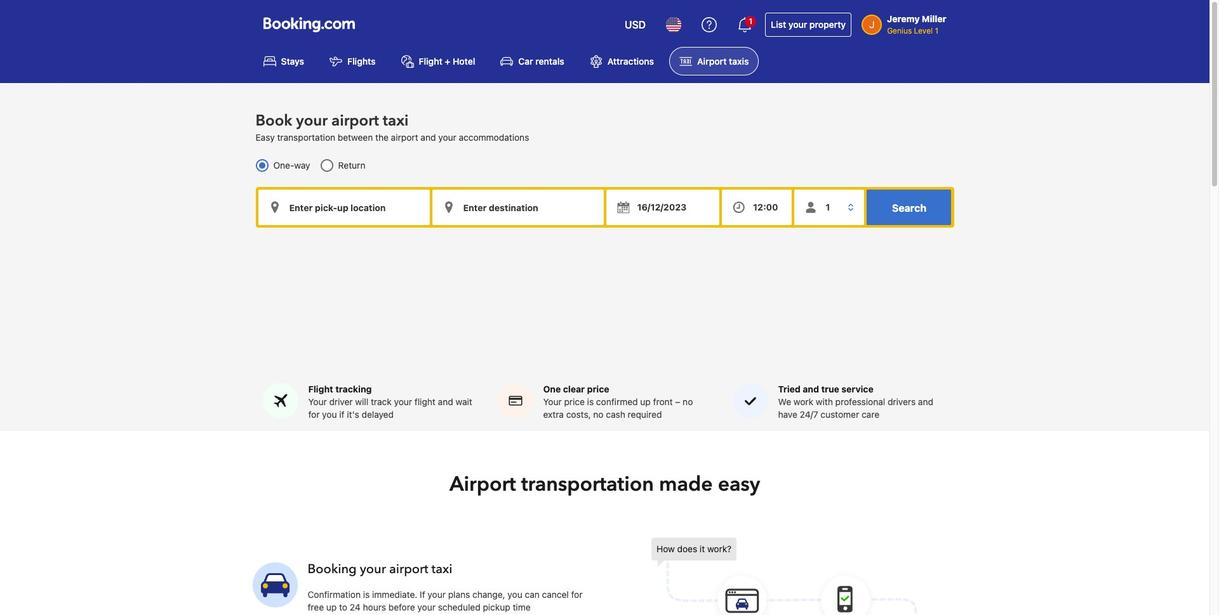 Task type: vqa. For each thing, say whether or not it's contained in the screenshot.
the cancel
yes



Task type: locate. For each thing, give the bounding box(es) containing it.
front
[[653, 397, 673, 408]]

search
[[892, 203, 927, 214]]

1 horizontal spatial for
[[571, 590, 583, 601]]

you left the if
[[322, 410, 337, 421]]

0 vertical spatial airport
[[331, 111, 379, 132]]

1 horizontal spatial you
[[508, 590, 522, 601]]

track
[[371, 397, 392, 408]]

0 horizontal spatial transportation
[[277, 132, 335, 143]]

your right book
[[296, 111, 328, 132]]

1 vertical spatial up
[[326, 603, 337, 614]]

taxi
[[383, 111, 409, 132], [432, 562, 452, 579]]

and left wait
[[438, 397, 453, 408]]

1 vertical spatial you
[[508, 590, 522, 601]]

1 vertical spatial flight
[[308, 384, 333, 395]]

0 horizontal spatial flight
[[308, 384, 333, 395]]

1 vertical spatial is
[[363, 590, 370, 601]]

usd button
[[617, 10, 654, 40]]

airport right "the"
[[391, 132, 418, 143]]

customer
[[821, 410, 859, 421]]

usd
[[625, 19, 646, 30]]

price up confirmed
[[587, 384, 609, 395]]

is up hours
[[363, 590, 370, 601]]

for left the if
[[308, 410, 320, 421]]

and up work
[[803, 384, 819, 395]]

true
[[821, 384, 839, 395]]

one clear price your price is confirmed up front – no extra costs, no cash required
[[543, 384, 693, 421]]

no left cash
[[593, 410, 604, 421]]

0 horizontal spatial is
[[363, 590, 370, 601]]

you
[[322, 410, 337, 421], [508, 590, 522, 601]]

professional
[[835, 397, 885, 408]]

if
[[420, 590, 425, 601]]

1 vertical spatial airport
[[391, 132, 418, 143]]

1 vertical spatial price
[[564, 397, 585, 408]]

drivers
[[888, 397, 916, 408]]

2 your from the left
[[543, 397, 562, 408]]

for inside confirmation is immediate. if your plans change, you can cancel for free up to 24 hours before your scheduled pickup time
[[571, 590, 583, 601]]

is up costs,
[[587, 397, 594, 408]]

0 vertical spatial taxi
[[383, 111, 409, 132]]

no right –
[[683, 397, 693, 408]]

1
[[749, 17, 752, 26], [935, 26, 939, 36]]

airport up between
[[331, 111, 379, 132]]

1 horizontal spatial 1
[[935, 26, 939, 36]]

0 horizontal spatial 1
[[749, 17, 752, 26]]

list your property link
[[765, 13, 852, 37]]

1 vertical spatial airport
[[450, 471, 516, 499]]

0 vertical spatial price
[[587, 384, 609, 395]]

up left to
[[326, 603, 337, 614]]

if
[[339, 410, 345, 421]]

0 vertical spatial flight
[[419, 56, 442, 67]]

jeremy
[[887, 13, 920, 24]]

accommodations
[[459, 132, 529, 143]]

0 horizontal spatial no
[[593, 410, 604, 421]]

easy
[[718, 471, 760, 499]]

1 vertical spatial taxi
[[432, 562, 452, 579]]

return
[[338, 160, 365, 171]]

your right if
[[428, 590, 446, 601]]

1 horizontal spatial flight
[[419, 56, 442, 67]]

up up "required"
[[640, 397, 651, 408]]

the
[[375, 132, 389, 143]]

flight left +
[[419, 56, 442, 67]]

extra
[[543, 410, 564, 421]]

hours
[[363, 603, 386, 614]]

1 horizontal spatial is
[[587, 397, 594, 408]]

0 horizontal spatial your
[[308, 397, 327, 408]]

for for flight tracking your driver will track your flight and wait for you if it's delayed
[[308, 410, 320, 421]]

price down clear on the left bottom of page
[[564, 397, 585, 408]]

one
[[543, 384, 561, 395]]

1 vertical spatial for
[[571, 590, 583, 601]]

your left "driver"
[[308, 397, 327, 408]]

flight inside the flight tracking your driver will track your flight and wait for you if it's delayed
[[308, 384, 333, 395]]

is
[[587, 397, 594, 408], [363, 590, 370, 601]]

easy
[[256, 132, 275, 143]]

is inside the one clear price your price is confirmed up front – no extra costs, no cash required
[[587, 397, 594, 408]]

your inside the flight tracking your driver will track your flight and wait for you if it's delayed
[[308, 397, 327, 408]]

taxi for booking
[[432, 562, 452, 579]]

taxi up "the"
[[383, 111, 409, 132]]

up
[[640, 397, 651, 408], [326, 603, 337, 614]]

taxi for book
[[383, 111, 409, 132]]

flight tracking your driver will track your flight and wait for you if it's delayed
[[308, 384, 472, 421]]

airport inside "link"
[[697, 56, 727, 67]]

costs,
[[566, 410, 591, 421]]

1 horizontal spatial transportation
[[521, 471, 654, 499]]

1 vertical spatial no
[[593, 410, 604, 421]]

transportation inside book your airport taxi easy transportation between the airport and your accommodations
[[277, 132, 335, 143]]

book your airport taxi easy transportation between the airport and your accommodations
[[256, 111, 529, 143]]

0 vertical spatial no
[[683, 397, 693, 408]]

1 inside button
[[749, 17, 752, 26]]

flight up "driver"
[[308, 384, 333, 395]]

flights link
[[319, 47, 386, 76]]

up inside confirmation is immediate. if your plans change, you can cancel for free up to 24 hours before your scheduled pickup time
[[326, 603, 337, 614]]

1 your from the left
[[308, 397, 327, 408]]

made
[[659, 471, 713, 499]]

1 down miller at the right
[[935, 26, 939, 36]]

taxi up plans
[[432, 562, 452, 579]]

1 horizontal spatial airport
[[697, 56, 727, 67]]

and
[[421, 132, 436, 143], [803, 384, 819, 395], [438, 397, 453, 408], [918, 397, 933, 408]]

0 vertical spatial you
[[322, 410, 337, 421]]

is inside confirmation is immediate. if your plans change, you can cancel for free up to 24 hours before your scheduled pickup time
[[363, 590, 370, 601]]

car rentals link
[[490, 47, 575, 76]]

1 left the list
[[749, 17, 752, 26]]

stays
[[281, 56, 304, 67]]

1 horizontal spatial your
[[543, 397, 562, 408]]

0 horizontal spatial up
[[326, 603, 337, 614]]

free
[[308, 603, 324, 614]]

0 horizontal spatial price
[[564, 397, 585, 408]]

no
[[683, 397, 693, 408], [593, 410, 604, 421]]

driver
[[329, 397, 353, 408]]

price
[[587, 384, 609, 395], [564, 397, 585, 408]]

0 vertical spatial up
[[640, 397, 651, 408]]

change,
[[472, 590, 505, 601]]

transportation
[[277, 132, 335, 143], [521, 471, 654, 499]]

0 horizontal spatial airport
[[450, 471, 516, 499]]

0 vertical spatial is
[[587, 397, 594, 408]]

0 vertical spatial transportation
[[277, 132, 335, 143]]

for inside the flight tracking your driver will track your flight and wait for you if it's delayed
[[308, 410, 320, 421]]

airport for book
[[331, 111, 379, 132]]

airport up if
[[389, 562, 428, 579]]

for right cancel
[[571, 590, 583, 601]]

0 vertical spatial airport
[[697, 56, 727, 67]]

0 vertical spatial for
[[308, 410, 320, 421]]

attractions link
[[580, 47, 664, 76]]

0 horizontal spatial for
[[308, 410, 320, 421]]

1 button
[[730, 10, 760, 40]]

taxi inside book your airport taxi easy transportation between the airport and your accommodations
[[383, 111, 409, 132]]

your down 'one'
[[543, 397, 562, 408]]

1 vertical spatial transportation
[[521, 471, 654, 499]]

and right "the"
[[421, 132, 436, 143]]

airport
[[697, 56, 727, 67], [450, 471, 516, 499]]

your
[[789, 19, 807, 30], [296, 111, 328, 132], [438, 132, 456, 143], [394, 397, 412, 408], [360, 562, 386, 579], [428, 590, 446, 601], [417, 603, 436, 614]]

book
[[256, 111, 292, 132]]

you up time at the left bottom
[[508, 590, 522, 601]]

list
[[771, 19, 786, 30]]

0 horizontal spatial you
[[322, 410, 337, 421]]

it's
[[347, 410, 359, 421]]

booking your airport taxi
[[308, 562, 452, 579]]

1 horizontal spatial up
[[640, 397, 651, 408]]

flight + hotel link
[[391, 47, 485, 76]]

12:00 button
[[722, 190, 792, 226]]

booking airport taxi image
[[652, 539, 918, 616], [252, 563, 298, 608]]

your right the list
[[789, 19, 807, 30]]

0 horizontal spatial taxi
[[383, 111, 409, 132]]

your up immediate.
[[360, 562, 386, 579]]

flight
[[419, 56, 442, 67], [308, 384, 333, 395]]

and inside the flight tracking your driver will track your flight and wait for you if it's delayed
[[438, 397, 453, 408]]

your right track
[[394, 397, 412, 408]]

plans
[[448, 590, 470, 601]]

2 vertical spatial airport
[[389, 562, 428, 579]]

your
[[308, 397, 327, 408], [543, 397, 562, 408]]

for
[[308, 410, 320, 421], [571, 590, 583, 601]]

1 horizontal spatial taxi
[[432, 562, 452, 579]]



Task type: describe. For each thing, give the bounding box(es) containing it.
between
[[338, 132, 373, 143]]

Enter destination text field
[[432, 190, 604, 226]]

miller
[[922, 13, 946, 24]]

your inside the one clear price your price is confirmed up front – no extra costs, no cash required
[[543, 397, 562, 408]]

16/12/2023
[[637, 202, 687, 213]]

taxis
[[729, 56, 749, 67]]

0 horizontal spatial booking airport taxi image
[[252, 563, 298, 608]]

cash
[[606, 410, 625, 421]]

24
[[350, 603, 361, 614]]

car
[[518, 56, 533, 67]]

your down if
[[417, 603, 436, 614]]

level
[[914, 26, 933, 36]]

24/7
[[800, 410, 818, 421]]

your inside the flight tracking your driver will track your flight and wait for you if it's delayed
[[394, 397, 412, 408]]

airport for airport taxis
[[697, 56, 727, 67]]

1 horizontal spatial no
[[683, 397, 693, 408]]

flights
[[347, 56, 376, 67]]

will
[[355, 397, 368, 408]]

airport for airport transportation made easy
[[450, 471, 516, 499]]

flight for flight + hotel
[[419, 56, 442, 67]]

does
[[677, 545, 697, 555]]

and right drivers
[[918, 397, 933, 408]]

property
[[810, 19, 846, 30]]

and inside book your airport taxi easy transportation between the airport and your accommodations
[[421, 132, 436, 143]]

work?
[[707, 545, 732, 555]]

flight for flight tracking your driver will track your flight and wait for you if it's delayed
[[308, 384, 333, 395]]

delayed
[[362, 410, 394, 421]]

your left accommodations
[[438, 132, 456, 143]]

we
[[778, 397, 791, 408]]

booking
[[308, 562, 357, 579]]

airport taxis link
[[669, 47, 759, 76]]

airport taxis
[[697, 56, 749, 67]]

+
[[445, 56, 450, 67]]

with
[[816, 397, 833, 408]]

1 inside jeremy miller genius level 1
[[935, 26, 939, 36]]

service
[[842, 384, 874, 395]]

flight + hotel
[[419, 56, 475, 67]]

required
[[628, 410, 662, 421]]

cancel
[[542, 590, 569, 601]]

jeremy miller genius level 1
[[887, 13, 946, 36]]

for for confirmation is immediate. if your plans change, you can cancel for free up to 24 hours before your scheduled pickup time
[[571, 590, 583, 601]]

to
[[339, 603, 347, 614]]

tried
[[778, 384, 801, 395]]

scheduled
[[438, 603, 481, 614]]

confirmation is immediate. if your plans change, you can cancel for free up to 24 hours before your scheduled pickup time
[[308, 590, 583, 614]]

car rentals
[[518, 56, 564, 67]]

up inside the one clear price your price is confirmed up front – no extra costs, no cash required
[[640, 397, 651, 408]]

1 horizontal spatial booking airport taxi image
[[652, 539, 918, 616]]

time
[[513, 603, 531, 614]]

attractions
[[608, 56, 654, 67]]

airport transportation made easy
[[450, 471, 760, 499]]

can
[[525, 590, 540, 601]]

pickup
[[483, 603, 510, 614]]

tracking
[[335, 384, 372, 395]]

immediate.
[[372, 590, 417, 601]]

clear
[[563, 384, 585, 395]]

how
[[657, 545, 675, 555]]

rentals
[[536, 56, 564, 67]]

wait
[[456, 397, 472, 408]]

it
[[700, 545, 705, 555]]

how does it work?
[[657, 545, 732, 555]]

confirmed
[[596, 397, 638, 408]]

16/12/2023 button
[[606, 190, 720, 226]]

one-way
[[273, 160, 310, 171]]

before
[[388, 603, 415, 614]]

you inside confirmation is immediate. if your plans change, you can cancel for free up to 24 hours before your scheduled pickup time
[[508, 590, 522, 601]]

flight
[[415, 397, 436, 408]]

1 horizontal spatial price
[[587, 384, 609, 395]]

stays link
[[253, 47, 314, 76]]

care
[[862, 410, 880, 421]]

tried and true service we work with professional drivers and have 24/7 customer care
[[778, 384, 933, 421]]

confirmation
[[308, 590, 361, 601]]

booking.com online hotel reservations image
[[263, 17, 355, 32]]

you inside the flight tracking your driver will track your flight and wait for you if it's delayed
[[322, 410, 337, 421]]

–
[[675, 397, 680, 408]]

list your property
[[771, 19, 846, 30]]

way
[[294, 160, 310, 171]]

genius
[[887, 26, 912, 36]]

12:00
[[753, 202, 778, 213]]

have
[[778, 410, 798, 421]]

Enter pick-up location text field
[[258, 190, 430, 226]]

hotel
[[453, 56, 475, 67]]

one-
[[273, 160, 294, 171]]

search button
[[867, 190, 952, 226]]

airport for booking
[[389, 562, 428, 579]]



